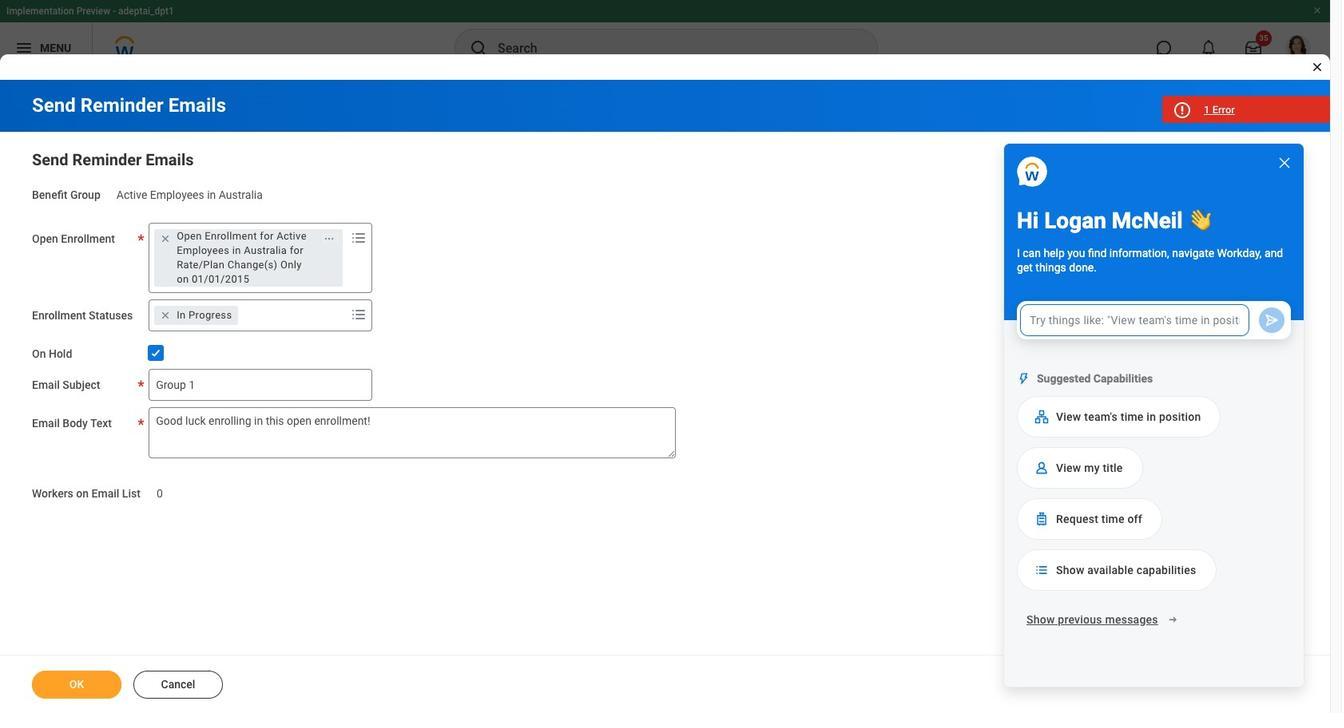 Task type: describe. For each thing, give the bounding box(es) containing it.
Try things like: "View team's time in position" text field
[[1021, 305, 1250, 337]]

workers on email list element
[[157, 478, 163, 501]]

workers
[[32, 487, 73, 500]]

email for email body text
[[32, 417, 60, 430]]

email for email subject
[[32, 378, 60, 391]]

profile logan mcneil element
[[1277, 30, 1321, 66]]

open enrollment
[[32, 232, 115, 245]]

show for show available capabilities
[[1057, 564, 1085, 577]]

request
[[1057, 513, 1099, 526]]

bolt image
[[1018, 372, 1031, 386]]

prompts image inside send reminder emails main content
[[349, 228, 369, 248]]

Email Body Text text field
[[149, 407, 676, 458]]

2 vertical spatial email
[[92, 487, 119, 500]]

help
[[1044, 247, 1065, 259]]

in progress
[[177, 309, 232, 321]]

in inside button
[[1147, 411, 1157, 423]]

workday assistant region
[[1004, 143, 1305, 688]]

in inside open enrollment for active employees in australia for rate/plan change(s) only on 01/01/2015
[[232, 244, 241, 256]]

group
[[70, 189, 101, 201]]

change(s)
[[228, 259, 278, 271]]

time inside button
[[1121, 411, 1144, 423]]

send image
[[1265, 313, 1281, 329]]

active inside open enrollment for active employees in australia for rate/plan change(s) only on 01/01/2015
[[277, 230, 307, 242]]

open enrollment for active employees in australia for rate/plan change(s) only on 01/01/2015 element
[[177, 229, 315, 287]]

show for show previous messages
[[1027, 614, 1056, 626]]

open enrollment for active employees in australia for rate/plan change(s) only on 01/01/2015
[[177, 230, 307, 285]]

and
[[1265, 247, 1284, 259]]

enrollment up hold
[[32, 309, 86, 322]]

view team's time in position
[[1057, 411, 1202, 423]]

view for view team's time in position
[[1057, 411, 1082, 423]]

my
[[1085, 462, 1100, 475]]

inbox large image
[[1246, 40, 1262, 56]]

exclamation image
[[1176, 105, 1188, 117]]

open for open enrollment
[[32, 232, 58, 245]]

reminder for "send reminder emails" dialog
[[80, 94, 164, 117]]

emails for "send reminder emails" dialog
[[168, 94, 226, 117]]

send reminder emails for send reminder emails main content
[[32, 150, 194, 169]]

reminder for send reminder emails main content
[[72, 150, 142, 169]]

in
[[177, 309, 186, 321]]

navigate
[[1173, 247, 1215, 259]]

cancel
[[161, 679, 195, 691]]

open enrollment for active employees in australia for rate/plan change(s) only on 01/01/2015, press delete to clear value. option
[[154, 229, 343, 287]]

active employees in australia element
[[117, 185, 263, 201]]

hi
[[1018, 208, 1039, 234]]

previous
[[1059, 614, 1103, 626]]

implementation
[[6, 6, 74, 17]]

preview
[[76, 6, 110, 17]]

prompts image inside show available capabilities 'button'
[[1034, 563, 1050, 579]]

view my title button
[[1018, 447, 1144, 489]]

on hold
[[32, 348, 72, 360]]

position
[[1160, 411, 1202, 423]]

show previous messages
[[1027, 614, 1159, 626]]

information,
[[1110, 247, 1170, 259]]

arrow right small image
[[1165, 612, 1181, 628]]

0
[[157, 487, 163, 500]]

suggested capabilities
[[1038, 372, 1154, 385]]

ok button
[[32, 671, 121, 699]]

open for open enrollment for active employees in australia for rate/plan change(s) only on 01/01/2015
[[177, 230, 202, 242]]

in progress, press delete to clear value. option
[[154, 306, 239, 325]]

0 horizontal spatial on
[[76, 487, 89, 500]]

emails for send reminder emails main content
[[146, 150, 194, 169]]

can
[[1023, 247, 1041, 259]]

only
[[280, 259, 302, 271]]

body
[[63, 417, 88, 430]]

search image
[[469, 38, 488, 58]]

rate/plan
[[177, 259, 225, 271]]

show previous messages button
[[1018, 604, 1188, 636]]

show available capabilities button
[[1018, 550, 1217, 591]]

on inside open enrollment for active employees in australia for rate/plan change(s) only on 01/01/2015
[[177, 273, 189, 285]]

1
[[1205, 104, 1210, 116]]

in progress element
[[177, 308, 232, 323]]

related actions image
[[324, 233, 335, 244]]

subject
[[63, 378, 100, 391]]

0 horizontal spatial for
[[260, 230, 274, 242]]

view team image
[[1034, 409, 1050, 425]]

request time off
[[1057, 513, 1143, 526]]

close send reminder emails image
[[1312, 61, 1324, 74]]



Task type: vqa. For each thing, say whether or not it's contained in the screenshot.
Tag icon
no



Task type: locate. For each thing, give the bounding box(es) containing it.
implementation preview -   adeptai_dpt1
[[6, 6, 174, 17]]

1 send from the top
[[32, 94, 76, 117]]

time right team's
[[1121, 411, 1144, 423]]

emails
[[168, 94, 226, 117], [146, 150, 194, 169]]

show inside show previous messages button
[[1027, 614, 1056, 626]]

cancel button
[[133, 671, 223, 699]]

x small image left the in
[[158, 308, 174, 324]]

enrollment inside open enrollment for active employees in australia for rate/plan change(s) only on 01/01/2015
[[205, 230, 257, 242]]

workday,
[[1218, 247, 1263, 259]]

1 view from the top
[[1057, 411, 1082, 423]]

on
[[32, 348, 46, 360]]

1 vertical spatial prompts image
[[1034, 563, 1050, 579]]

1 horizontal spatial active
[[277, 230, 307, 242]]

email down on hold
[[32, 378, 60, 391]]

0 horizontal spatial prompts image
[[349, 228, 369, 248]]

in up open enrollment for active employees in australia for rate/plan change(s) only on 01/01/2015
[[207, 189, 216, 201]]

1 vertical spatial send reminder emails
[[32, 150, 194, 169]]

0 vertical spatial for
[[260, 230, 274, 242]]

1 horizontal spatial open
[[177, 230, 202, 242]]

x small image inside in progress, press delete to clear value. option
[[158, 308, 174, 324]]

0 vertical spatial send reminder emails
[[32, 94, 226, 117]]

statuses
[[89, 309, 133, 322]]

0 horizontal spatial active
[[117, 189, 147, 201]]

0 horizontal spatial open
[[32, 232, 58, 245]]

1 horizontal spatial on
[[177, 273, 189, 285]]

0 vertical spatial active
[[117, 189, 147, 201]]

2 x small image from the top
[[158, 308, 174, 324]]

on
[[177, 273, 189, 285], [76, 487, 89, 500]]

0 vertical spatial email
[[32, 378, 60, 391]]

adeptai_dpt1
[[118, 6, 174, 17]]

0 vertical spatial view
[[1057, 411, 1082, 423]]

australia up the change(s)
[[244, 244, 287, 256]]

open down benefit
[[32, 232, 58, 245]]

mcneil
[[1113, 208, 1184, 234]]

i
[[1018, 247, 1021, 259]]

send reminder emails for "send reminder emails" dialog
[[32, 94, 226, 117]]

capabilities
[[1094, 372, 1154, 385]]

active inside active employees in australia element
[[117, 189, 147, 201]]

0 vertical spatial employees
[[150, 189, 204, 201]]

off
[[1128, 513, 1143, 526]]

time
[[1121, 411, 1144, 423], [1102, 513, 1125, 526]]

employees inside open enrollment for active employees in australia for rate/plan change(s) only on 01/01/2015
[[177, 244, 230, 256]]

request time off button
[[1018, 499, 1163, 540]]

1 vertical spatial view
[[1057, 462, 1082, 475]]

1 horizontal spatial show
[[1057, 564, 1085, 577]]

open
[[177, 230, 202, 242], [32, 232, 58, 245]]

0 vertical spatial australia
[[219, 189, 263, 201]]

user image
[[1034, 460, 1050, 476]]

1 vertical spatial email
[[32, 417, 60, 430]]

01/01/2015
[[192, 273, 250, 285]]

1 vertical spatial send
[[32, 150, 68, 169]]

0 horizontal spatial show
[[1027, 614, 1056, 626]]

benefit
[[32, 189, 68, 201]]

email body text
[[32, 417, 112, 430]]

1 vertical spatial in
[[232, 244, 241, 256]]

australia inside open enrollment for active employees in australia for rate/plan change(s) only on 01/01/2015
[[244, 244, 287, 256]]

1 vertical spatial show
[[1027, 614, 1056, 626]]

prompts image
[[349, 305, 369, 324]]

time inside button
[[1102, 513, 1125, 526]]

you
[[1068, 247, 1086, 259]]

prompts image
[[349, 228, 369, 248], [1034, 563, 1050, 579]]

in
[[207, 189, 216, 201], [232, 244, 241, 256], [1147, 411, 1157, 423]]

in left position
[[1147, 411, 1157, 423]]

0 vertical spatial on
[[177, 273, 189, 285]]

time left off
[[1102, 513, 1125, 526]]

email subject
[[32, 378, 100, 391]]

suggested
[[1038, 372, 1091, 385]]

in up the change(s)
[[232, 244, 241, 256]]

get
[[1018, 262, 1033, 274]]

1 horizontal spatial prompts image
[[1034, 563, 1050, 579]]

2 view from the top
[[1057, 462, 1082, 475]]

australia up open enrollment for active employees in australia for rate/plan change(s) only on 01/01/2015
[[219, 189, 263, 201]]

error
[[1213, 104, 1236, 116]]

active right "group"
[[117, 189, 147, 201]]

view left my
[[1057, 462, 1082, 475]]

1 vertical spatial australia
[[244, 244, 287, 256]]

0 vertical spatial prompts image
[[349, 228, 369, 248]]

1 vertical spatial x small image
[[158, 308, 174, 324]]

view
[[1057, 411, 1082, 423], [1057, 462, 1082, 475]]

view for view my title
[[1057, 462, 1082, 475]]

0 vertical spatial x small image
[[158, 231, 174, 247]]

send
[[32, 94, 76, 117], [32, 150, 68, 169]]

x small image
[[158, 231, 174, 247], [158, 308, 174, 324]]

1 vertical spatial emails
[[146, 150, 194, 169]]

2 send from the top
[[32, 150, 68, 169]]

hold
[[49, 348, 72, 360]]

enrollment down "group"
[[61, 232, 115, 245]]

on right workers at the left of page
[[76, 487, 89, 500]]

for up the change(s)
[[260, 230, 274, 242]]

0 vertical spatial show
[[1057, 564, 1085, 577]]

title
[[1103, 462, 1124, 475]]

show left available
[[1057, 564, 1085, 577]]

find
[[1089, 247, 1107, 259]]

view right view team image
[[1057, 411, 1082, 423]]

things
[[1036, 262, 1067, 274]]

open inside open enrollment for active employees in australia for rate/plan change(s) only on 01/01/2015
[[177, 230, 202, 242]]

show left previous
[[1027, 614, 1056, 626]]

enrollment
[[205, 230, 257, 242], [61, 232, 115, 245], [32, 309, 86, 322]]

1 vertical spatial active
[[277, 230, 307, 242]]

0 vertical spatial emails
[[168, 94, 226, 117]]

close environment banner image
[[1313, 6, 1323, 15]]

send for "send reminder emails" dialog
[[32, 94, 76, 117]]

prompts image down task timeoff image
[[1034, 563, 1050, 579]]

0 vertical spatial in
[[207, 189, 216, 201]]

send for send reminder emails main content
[[32, 150, 68, 169]]

x small image inside open enrollment for active employees in australia for rate/plan change(s) only on 01/01/2015, press delete to clear value. option
[[158, 231, 174, 247]]

messages
[[1106, 614, 1159, 626]]

enrollment for open enrollment
[[61, 232, 115, 245]]

1 error button
[[1163, 96, 1331, 123]]

capabilities
[[1137, 564, 1197, 577]]

logan
[[1045, 208, 1107, 234]]

active employees in australia
[[117, 189, 263, 201]]

prompts image right related actions icon
[[349, 228, 369, 248]]

email left "body"
[[32, 417, 60, 430]]

0 vertical spatial time
[[1121, 411, 1144, 423]]

list
[[122, 487, 141, 500]]

for
[[260, 230, 274, 242], [290, 244, 304, 256]]

send reminder emails
[[32, 94, 226, 117], [32, 150, 194, 169]]

on down rate/plan
[[177, 273, 189, 285]]

for up only
[[290, 244, 304, 256]]

employees
[[150, 189, 204, 201], [177, 244, 230, 256]]

active
[[117, 189, 147, 201], [277, 230, 307, 242]]

2 send reminder emails from the top
[[32, 150, 194, 169]]

implementation preview -   adeptai_dpt1 banner
[[0, 0, 1331, 74]]

send reminder emails main content
[[0, 80, 1331, 714]]

text
[[90, 417, 112, 430]]

notifications large image
[[1201, 40, 1217, 56]]

view inside button
[[1057, 411, 1082, 423]]

enrollment statuses
[[32, 309, 133, 322]]

view inside button
[[1057, 462, 1082, 475]]

x image
[[1277, 155, 1293, 171]]

x small image down active employees in australia in the left of the page
[[158, 231, 174, 247]]

progress
[[189, 309, 232, 321]]

open up rate/plan
[[177, 230, 202, 242]]

1 vertical spatial time
[[1102, 513, 1125, 526]]

x small image for enrollment
[[158, 231, 174, 247]]

show inside show available capabilities 'button'
[[1057, 564, 1085, 577]]

1 vertical spatial employees
[[177, 244, 230, 256]]

1 send reminder emails from the top
[[32, 94, 226, 117]]

available
[[1088, 564, 1134, 577]]

task timeoff image
[[1034, 511, 1050, 527]]

active up only
[[277, 230, 307, 242]]

1 horizontal spatial for
[[290, 244, 304, 256]]

ok
[[69, 679, 84, 691]]

show available capabilities
[[1057, 564, 1197, 577]]

enrollment for open enrollment for active employees in australia for rate/plan change(s) only on 01/01/2015
[[205, 230, 257, 242]]

benefit group
[[32, 189, 101, 201]]

1 vertical spatial reminder
[[72, 150, 142, 169]]

email left list
[[92, 487, 119, 500]]

0 horizontal spatial in
[[207, 189, 216, 201]]

show
[[1057, 564, 1085, 577], [1027, 614, 1056, 626]]

x small image for statuses
[[158, 308, 174, 324]]

1 x small image from the top
[[158, 231, 174, 247]]

1 vertical spatial on
[[76, 487, 89, 500]]

hi logan mcneil 👋
[[1018, 208, 1212, 234]]

done.
[[1070, 262, 1097, 274]]

1 horizontal spatial in
[[232, 244, 241, 256]]

enrollment up the change(s)
[[205, 230, 257, 242]]

email
[[32, 378, 60, 391], [32, 417, 60, 430], [92, 487, 119, 500]]

2 vertical spatial in
[[1147, 411, 1157, 423]]

2 horizontal spatial in
[[1147, 411, 1157, 423]]

👋
[[1189, 208, 1212, 234]]

australia
[[219, 189, 263, 201], [244, 244, 287, 256]]

0 vertical spatial reminder
[[80, 94, 164, 117]]

1 vertical spatial for
[[290, 244, 304, 256]]

i can help you find information, navigate workday, and get things done.
[[1018, 247, 1284, 274]]

0 vertical spatial send
[[32, 94, 76, 117]]

check small image
[[146, 344, 166, 363]]

team's
[[1085, 411, 1118, 423]]

1 error
[[1205, 104, 1236, 116]]

view my title
[[1057, 462, 1124, 475]]

workers on email list
[[32, 487, 141, 500]]

send reminder emails dialog
[[0, 0, 1331, 714]]

reminder
[[80, 94, 164, 117], [72, 150, 142, 169]]

Email Subject text field
[[149, 369, 373, 401]]

view team's time in position button
[[1018, 396, 1222, 438]]

-
[[113, 6, 116, 17]]



